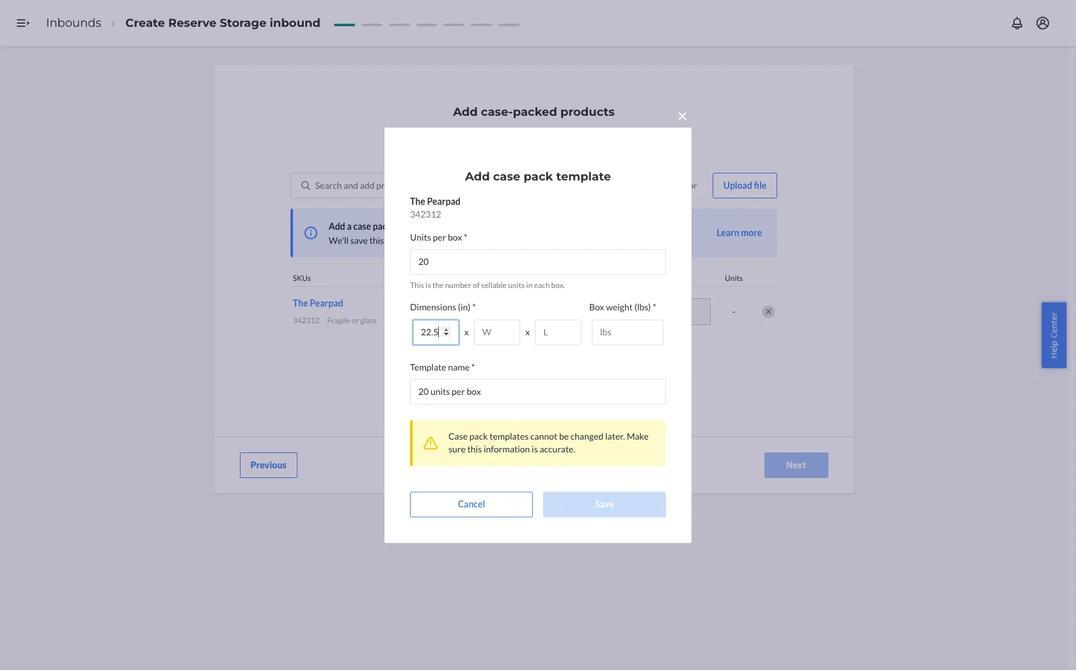 Task type: vqa. For each thing, say whether or not it's contained in the screenshot.
the bottom fast
no



Task type: describe. For each thing, give the bounding box(es) containing it.
pearpad for the pearpad 342312
[[427, 196, 461, 207]]

dimensions (in) *
[[410, 302, 476, 312]]

more
[[742, 227, 763, 238]]

packing
[[476, 273, 503, 283]]

information inside case packs must have product information or a scannable barcode on the outside of the box.
[[512, 127, 558, 138]]

the pearpad 342312
[[410, 196, 461, 220]]

1 x from the left
[[465, 327, 469, 338]]

help center
[[1049, 312, 1060, 358]]

0 horizontal spatial or
[[352, 316, 359, 325]]

case for case packs must have product information or a scannable barcode on the outside of the box.
[[393, 127, 412, 138]]

sellable
[[481, 280, 507, 290]]

packing details
[[476, 273, 527, 283]]

1 vertical spatial for
[[434, 235, 446, 246]]

of inside case packs must have product information or a scannable barcode on the outside of the box.
[[506, 140, 514, 151]]

breadcrumbs navigation
[[36, 4, 331, 42]]

units for units per box *
[[410, 232, 431, 243]]

must
[[437, 127, 457, 138]]

barcode
[[617, 127, 650, 138]]

2 x from the left
[[526, 327, 530, 338]]

on
[[651, 127, 661, 138]]

the pearpad
[[293, 298, 343, 309]]

pack inside case pack templates cannot be changed later. make sure this information is accurate.
[[470, 431, 488, 442]]

342312 inside the pearpad 342312
[[410, 209, 442, 220]]

add case pack template
[[465, 170, 611, 184]]

save
[[351, 235, 368, 246]]

* right (in)
[[473, 302, 476, 312]]

+
[[476, 307, 481, 318]]

×
[[678, 104, 688, 126]]

weight
[[606, 302, 633, 312]]

a inside add a case pack template for each product. we'll save this information for future inbounds.
[[347, 221, 352, 232]]

packed
[[513, 105, 558, 119]]

information inside case pack templates cannot be changed later. make sure this information is accurate.
[[484, 444, 530, 455]]

changed
[[571, 431, 604, 442]]

units
[[508, 280, 525, 290]]

cancel button
[[410, 492, 533, 517]]

upload file
[[724, 180, 767, 191]]

template for + add case pack template
[[541, 307, 577, 318]]

or inside case packs must have product information or a scannable barcode on the outside of the box.
[[560, 127, 569, 138]]

box
[[590, 302, 605, 312]]

file
[[755, 180, 767, 191]]

case for + add case pack template
[[501, 307, 519, 318]]

next button
[[765, 453, 829, 478]]

fragile or glass
[[327, 316, 377, 325]]

case pack templates cannot be changed later. make sure this information is accurate.
[[449, 431, 649, 455]]

learn more button
[[717, 227, 763, 239]]

inbounds
[[46, 16, 101, 30]]

information inside add a case pack template for each product. we'll save this information for future inbounds.
[[386, 235, 432, 246]]

W number field
[[474, 320, 521, 345]]

each inside × document
[[534, 280, 550, 290]]

template name *
[[410, 362, 475, 373]]

learn
[[717, 227, 740, 238]]

case for add a case pack template for each product. we'll save this information for future inbounds.
[[354, 221, 371, 232]]

case-
[[481, 105, 513, 119]]

previous
[[251, 460, 287, 471]]

box. inside × document
[[552, 280, 565, 290]]

inbounds.
[[474, 235, 512, 246]]

inbound
[[270, 16, 321, 30]]

storage
[[220, 16, 267, 30]]

scannable
[[577, 127, 616, 138]]

this inside add a case pack template for each product. we'll save this information for future inbounds.
[[370, 235, 384, 246]]

add a case pack template for each product. we'll save this information for future inbounds.
[[329, 221, 512, 246]]

packs
[[414, 127, 436, 138]]

2 horizontal spatial or
[[689, 180, 698, 191]]

be
[[559, 431, 569, 442]]

the pearpad link
[[293, 298, 343, 309]]

have
[[459, 127, 477, 138]]

this is the number of sellable units in each box.
[[410, 280, 565, 290]]

in
[[527, 280, 533, 290]]

add for add case-packed products
[[453, 105, 478, 119]]

help center button
[[1043, 302, 1067, 368]]

name
[[448, 362, 470, 373]]

outside
[[475, 140, 504, 151]]

product.
[[466, 221, 500, 232]]

box
[[448, 232, 462, 243]]

create reserve storage inbound
[[126, 16, 321, 30]]

2 horizontal spatial the
[[663, 127, 676, 138]]

* right (lbs)
[[653, 302, 657, 312]]

* right box at left top
[[464, 232, 468, 243]]

later.
[[606, 431, 625, 442]]

the inside × document
[[433, 280, 444, 290]]

add for add a case pack template for each product. we'll save this information for future inbounds.
[[329, 221, 345, 232]]

previous button
[[240, 453, 297, 478]]

add case-packed products
[[453, 105, 615, 119]]

make
[[627, 431, 649, 442]]

each inside add a case pack template for each product. we'll save this information for future inbounds.
[[445, 221, 464, 232]]

(in)
[[458, 302, 471, 312]]

a inside case packs must have product information or a scannable barcode on the outside of the box.
[[570, 127, 575, 138]]

help
[[1049, 340, 1060, 358]]

we'll
[[329, 235, 349, 246]]

number
[[445, 280, 472, 290]]

H number field
[[413, 320, 459, 345]]



Task type: locate. For each thing, give the bounding box(es) containing it.
pack down in
[[520, 307, 539, 318]]

a
[[570, 127, 575, 138], [347, 221, 352, 232]]

1 vertical spatial box.
[[552, 280, 565, 290]]

this
[[370, 235, 384, 246], [468, 444, 482, 455]]

case left the packs at top left
[[393, 127, 412, 138]]

for
[[432, 221, 444, 232], [434, 235, 446, 246]]

0 vertical spatial the
[[663, 127, 676, 138]]

0 horizontal spatial a
[[347, 221, 352, 232]]

of left sellable
[[473, 280, 480, 290]]

1 vertical spatial or
[[689, 180, 698, 191]]

1 horizontal spatial 342312
[[410, 209, 442, 220]]

add down outside
[[465, 170, 490, 184]]

next
[[787, 460, 807, 471]]

2 vertical spatial information
[[484, 444, 530, 455]]

create
[[126, 16, 165, 30]]

1 horizontal spatial the
[[410, 196, 426, 207]]

0 vertical spatial information
[[512, 127, 558, 138]]

x down (in)
[[465, 327, 469, 338]]

template left "per"
[[394, 221, 430, 232]]

0 vertical spatial a
[[570, 127, 575, 138]]

add up we'll at the left top of the page
[[329, 221, 345, 232]]

each
[[445, 221, 464, 232], [534, 280, 550, 290]]

1 vertical spatial this
[[468, 444, 482, 455]]

cancel
[[458, 499, 485, 510]]

box.
[[530, 140, 546, 151], [552, 280, 565, 290]]

the for the pearpad
[[293, 298, 308, 309]]

0 vertical spatial template
[[557, 170, 611, 184]]

1 vertical spatial template
[[394, 221, 430, 232]]

glass
[[361, 316, 377, 325]]

0 vertical spatial case
[[493, 170, 521, 184]]

pack
[[524, 170, 553, 184], [373, 221, 392, 232], [520, 307, 539, 318], [470, 431, 488, 442]]

pack inside add a case pack template for each product. we'll save this information for future inbounds.
[[373, 221, 392, 232]]

the
[[663, 127, 676, 138], [515, 140, 529, 151], [433, 280, 444, 290]]

upload file button
[[713, 173, 778, 198]]

case up sure
[[449, 431, 468, 442]]

units inside × document
[[410, 232, 431, 243]]

case
[[493, 170, 521, 184], [354, 221, 371, 232], [501, 307, 519, 318]]

of
[[506, 140, 514, 151], [473, 280, 480, 290]]

case up w number field
[[501, 307, 519, 318]]

the
[[410, 196, 426, 207], [293, 298, 308, 309]]

the left number
[[433, 280, 444, 290]]

for left box at left top
[[434, 235, 446, 246]]

1 horizontal spatial units
[[725, 273, 743, 283]]

* right name
[[472, 362, 475, 373]]

per
[[433, 232, 446, 243]]

this inside case pack templates cannot be changed later. make sure this information is accurate.
[[468, 444, 482, 455]]

information
[[512, 127, 558, 138], [386, 235, 432, 246], [484, 444, 530, 455]]

add inside add a case pack template for each product. we'll save this information for future inbounds.
[[329, 221, 345, 232]]

template down scannable at top right
[[557, 170, 611, 184]]

342312
[[410, 209, 442, 220], [293, 316, 320, 325]]

add inside × document
[[465, 170, 490, 184]]

reserve
[[168, 16, 217, 30]]

1 horizontal spatial pearpad
[[427, 196, 461, 207]]

or
[[560, 127, 569, 138], [689, 180, 698, 191], [352, 316, 359, 325]]

0 horizontal spatial pearpad
[[310, 298, 343, 309]]

cannot
[[531, 431, 558, 442]]

information left "per"
[[386, 235, 432, 246]]

box. up + add case pack template link
[[552, 280, 565, 290]]

0 horizontal spatial the
[[433, 280, 444, 290]]

the for the pearpad 342312
[[410, 196, 426, 207]]

1 horizontal spatial is
[[532, 444, 538, 455]]

0 horizontal spatial x
[[465, 327, 469, 338]]

pearpad up "per"
[[427, 196, 461, 207]]

this right sure
[[468, 444, 482, 455]]

or left glass
[[352, 316, 359, 325]]

add for add case pack template
[[465, 170, 490, 184]]

template
[[410, 362, 447, 373]]

template inside row
[[541, 307, 577, 318]]

information down templates
[[484, 444, 530, 455]]

the up add a case pack template for each product. we'll save this information for future inbounds.
[[410, 196, 426, 207]]

x
[[465, 327, 469, 338], [526, 327, 530, 338]]

is
[[426, 280, 431, 290], [532, 444, 538, 455]]

0 vertical spatial case
[[393, 127, 412, 138]]

pearpad inside the pearpad 342312
[[427, 196, 461, 207]]

case inside × document
[[493, 170, 521, 184]]

0 horizontal spatial is
[[426, 280, 431, 290]]

*
[[464, 232, 468, 243], [473, 302, 476, 312], [653, 302, 657, 312], [472, 362, 475, 373]]

pearpad for the pearpad
[[310, 298, 343, 309]]

or left upload
[[689, 180, 698, 191]]

× document
[[385, 102, 692, 543]]

1 vertical spatial of
[[473, 280, 480, 290]]

0 vertical spatial this
[[370, 235, 384, 246]]

a left scannable at top right
[[570, 127, 575, 138]]

2 vertical spatial the
[[433, 280, 444, 290]]

for down the pearpad 342312
[[432, 221, 444, 232]]

+ add case pack template
[[476, 307, 577, 318]]

template inside add a case pack template for each product. we'll save this information for future inbounds.
[[394, 221, 430, 232]]

dimensions
[[410, 302, 456, 312]]

template for add a case pack template for each product. we'll save this information for future inbounds.
[[394, 221, 430, 232]]

0 vertical spatial is
[[426, 280, 431, 290]]

search image
[[301, 181, 310, 190]]

units up -
[[725, 273, 743, 283]]

0 horizontal spatial 342312
[[293, 316, 320, 325]]

case down outside
[[493, 170, 521, 184]]

× button
[[674, 102, 692, 126]]

(lbs)
[[635, 302, 651, 312]]

pack left templates
[[470, 431, 488, 442]]

pack down case packs must have product information or a scannable barcode on the outside of the box.
[[524, 170, 553, 184]]

2 vertical spatial case
[[501, 307, 519, 318]]

0 horizontal spatial each
[[445, 221, 464, 232]]

each up 'future'
[[445, 221, 464, 232]]

1 horizontal spatial case
[[449, 431, 468, 442]]

the down skus
[[293, 298, 308, 309]]

1 vertical spatial each
[[534, 280, 550, 290]]

units left "per"
[[410, 232, 431, 243]]

template up l number field
[[541, 307, 577, 318]]

0 horizontal spatial the
[[293, 298, 308, 309]]

template
[[557, 170, 611, 184], [394, 221, 430, 232], [541, 307, 577, 318]]

0 horizontal spatial box.
[[530, 140, 546, 151]]

0 vertical spatial the
[[410, 196, 426, 207]]

this right save
[[370, 235, 384, 246]]

this
[[410, 280, 424, 290]]

is right the this at the top of the page
[[426, 280, 431, 290]]

0 vertical spatial for
[[432, 221, 444, 232]]

accurate.
[[540, 444, 576, 455]]

1 horizontal spatial of
[[506, 140, 514, 151]]

0 horizontal spatial units
[[410, 232, 431, 243]]

each right in
[[534, 280, 550, 290]]

learn more
[[717, 227, 763, 238]]

1 vertical spatial the
[[293, 298, 308, 309]]

0 vertical spatial 342312
[[410, 209, 442, 220]]

1 vertical spatial units
[[725, 273, 743, 283]]

information down the "packed"
[[512, 127, 558, 138]]

inbounds link
[[46, 16, 101, 30]]

the right on
[[663, 127, 676, 138]]

0 vertical spatial units
[[410, 232, 431, 243]]

units for units
[[725, 273, 743, 283]]

1 horizontal spatial the
[[515, 140, 529, 151]]

0 vertical spatial each
[[445, 221, 464, 232]]

case up save
[[354, 221, 371, 232]]

1 horizontal spatial a
[[570, 127, 575, 138]]

add up have
[[453, 105, 478, 119]]

of inside × document
[[473, 280, 480, 290]]

0 horizontal spatial this
[[370, 235, 384, 246]]

342312 up add a case pack template for each product. we'll save this information for future inbounds.
[[410, 209, 442, 220]]

342312 down the pearpad
[[293, 316, 320, 325]]

0 vertical spatial pearpad
[[427, 196, 461, 207]]

add right the +
[[483, 307, 499, 318]]

0 horizontal spatial case
[[393, 127, 412, 138]]

units
[[410, 232, 431, 243], [725, 273, 743, 283]]

L number field
[[535, 320, 582, 345]]

template inside × document
[[557, 170, 611, 184]]

upload
[[724, 180, 753, 191]]

units per box *
[[410, 232, 468, 243]]

2 vertical spatial template
[[541, 307, 577, 318]]

-
[[733, 306, 736, 317]]

1 vertical spatial case
[[354, 221, 371, 232]]

the inside the pearpad 342312
[[410, 196, 426, 207]]

Number of boxes number field
[[655, 298, 711, 325]]

+ add case pack template link
[[476, 306, 640, 319]]

0 horizontal spatial of
[[473, 280, 480, 290]]

skus
[[293, 273, 311, 283]]

future
[[447, 235, 472, 246]]

pearpad
[[427, 196, 461, 207], [310, 298, 343, 309]]

1 vertical spatial 342312
[[293, 316, 320, 325]]

1 vertical spatial the
[[515, 140, 529, 151]]

save button
[[544, 492, 666, 517]]

center
[[1049, 312, 1060, 338]]

lbs number field
[[592, 320, 664, 345]]

0 vertical spatial of
[[506, 140, 514, 151]]

box. up add case pack template
[[530, 140, 546, 151]]

none text field inside × document
[[410, 379, 666, 405]]

0 vertical spatial box.
[[530, 140, 546, 151]]

1 vertical spatial is
[[532, 444, 538, 455]]

product
[[479, 127, 510, 138]]

1 vertical spatial case
[[449, 431, 468, 442]]

1 horizontal spatial box.
[[552, 280, 565, 290]]

0 vertical spatial or
[[560, 127, 569, 138]]

1 vertical spatial a
[[347, 221, 352, 232]]

box weight (lbs) *
[[590, 302, 657, 312]]

1 vertical spatial information
[[386, 235, 432, 246]]

row containing the pearpad
[[290, 286, 778, 336]]

save
[[596, 499, 614, 510]]

of down product
[[506, 140, 514, 151]]

1 horizontal spatial this
[[468, 444, 482, 455]]

sure
[[449, 444, 466, 455]]

1 horizontal spatial or
[[560, 127, 569, 138]]

or down products
[[560, 127, 569, 138]]

case inside case packs must have product information or a scannable barcode on the outside of the box.
[[393, 127, 412, 138]]

case for case pack templates cannot be changed later. make sure this information is accurate.
[[449, 431, 468, 442]]

products
[[561, 105, 615, 119]]

None number field
[[410, 249, 666, 275]]

1 horizontal spatial each
[[534, 280, 550, 290]]

1 vertical spatial pearpad
[[310, 298, 343, 309]]

is inside case pack templates cannot be changed later. make sure this information is accurate.
[[532, 444, 538, 455]]

2 vertical spatial or
[[352, 316, 359, 325]]

boxes
[[653, 273, 673, 283]]

case packs must have product information or a scannable barcode on the outside of the box.
[[393, 127, 676, 151]]

x down + add case pack template
[[526, 327, 530, 338]]

the right outside
[[515, 140, 529, 151]]

fragile
[[327, 316, 350, 325]]

pack left units per box *
[[373, 221, 392, 232]]

details
[[504, 273, 527, 283]]

box. inside case packs must have product information or a scannable barcode on the outside of the box.
[[530, 140, 546, 151]]

templates
[[490, 431, 529, 442]]

None text field
[[410, 379, 666, 405]]

case inside case pack templates cannot be changed later. make sure this information is accurate.
[[449, 431, 468, 442]]

1 horizontal spatial x
[[526, 327, 530, 338]]

a up save
[[347, 221, 352, 232]]

row
[[290, 286, 778, 336]]

is down cannot
[[532, 444, 538, 455]]

pearpad up fragile
[[310, 298, 343, 309]]

case inside add a case pack template for each product. we'll save this information for future inbounds.
[[354, 221, 371, 232]]



